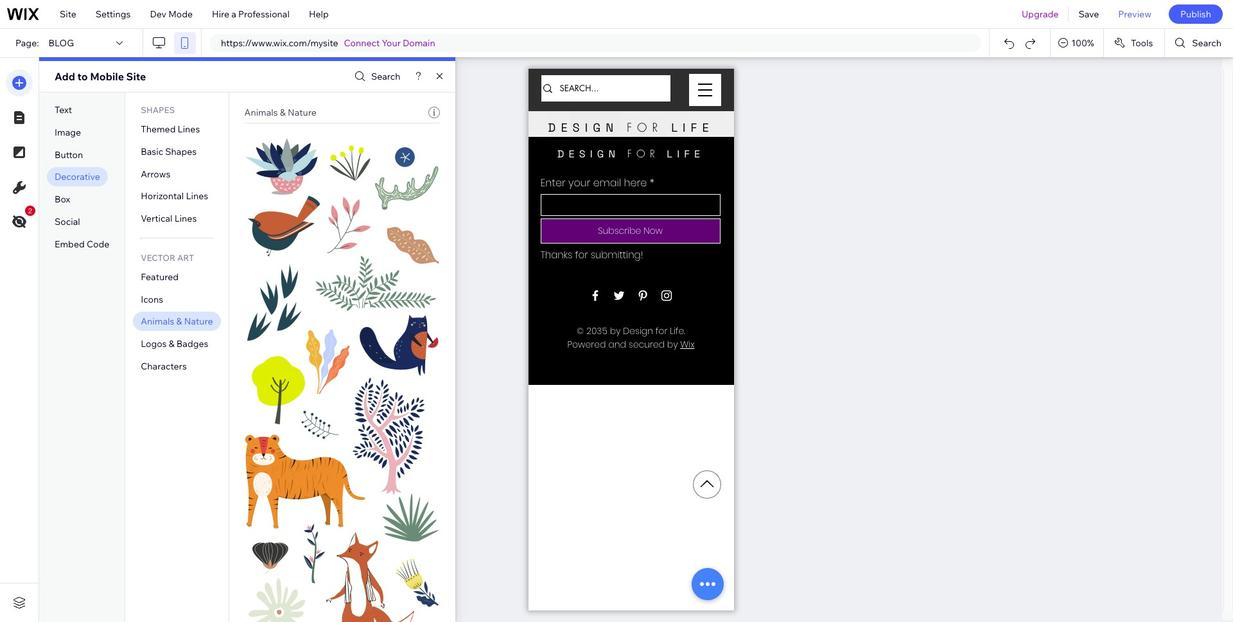 Task type: locate. For each thing, give the bounding box(es) containing it.
0 horizontal spatial site
[[60, 8, 76, 20]]

1 vertical spatial search button
[[351, 67, 401, 86]]

shapes up themed
[[141, 105, 175, 115]]

0 vertical spatial shapes
[[141, 105, 175, 115]]

https://www.wix.com/mysite connect your domain
[[221, 37, 436, 49]]

1 vertical spatial animals & nature
[[141, 316, 213, 327]]

professional
[[238, 8, 290, 20]]

https://www.wix.com/mysite
[[221, 37, 338, 49]]

lines right horizontal
[[186, 190, 208, 202]]

search
[[1193, 37, 1222, 49], [371, 71, 401, 82]]

1 vertical spatial animals
[[141, 316, 174, 327]]

vertical lines
[[141, 213, 197, 224]]

0 horizontal spatial search button
[[351, 67, 401, 86]]

text
[[55, 104, 72, 116]]

logos
[[141, 338, 167, 350]]

save
[[1079, 8, 1100, 20]]

100%
[[1072, 37, 1095, 49]]

search down your
[[371, 71, 401, 82]]

search button down connect
[[351, 67, 401, 86]]

basic
[[141, 146, 163, 157]]

upgrade
[[1022, 8, 1059, 20]]

horizontal lines
[[141, 190, 208, 202]]

1 horizontal spatial search button
[[1166, 29, 1234, 57]]

logos & badges
[[141, 338, 209, 350]]

publish button
[[1170, 4, 1224, 24]]

mode
[[168, 8, 193, 20]]

your
[[382, 37, 401, 49]]

shapes
[[141, 105, 175, 115], [165, 146, 197, 157]]

shapes down the themed lines
[[165, 146, 197, 157]]

characters
[[141, 361, 187, 372]]

animals
[[245, 107, 278, 118], [141, 316, 174, 327]]

embed code
[[55, 238, 109, 250]]

&
[[280, 107, 286, 118], [176, 316, 182, 327], [169, 338, 175, 350]]

search button
[[1166, 29, 1234, 57], [351, 67, 401, 86]]

art
[[177, 253, 194, 263]]

horizontal
[[141, 190, 184, 202]]

animals & nature
[[245, 107, 317, 118], [141, 316, 213, 327]]

0 vertical spatial lines
[[178, 123, 200, 135]]

1 horizontal spatial search
[[1193, 37, 1222, 49]]

arrows
[[141, 168, 171, 180]]

lines
[[178, 123, 200, 135], [186, 190, 208, 202], [175, 213, 197, 224]]

help
[[309, 8, 329, 20]]

site right mobile
[[126, 70, 146, 83]]

1 horizontal spatial animals
[[245, 107, 278, 118]]

1 horizontal spatial animals & nature
[[245, 107, 317, 118]]

0 vertical spatial search
[[1193, 37, 1222, 49]]

2 vertical spatial &
[[169, 338, 175, 350]]

0 vertical spatial animals
[[245, 107, 278, 118]]

1 vertical spatial lines
[[186, 190, 208, 202]]

search down publish button
[[1193, 37, 1222, 49]]

domain
[[403, 37, 436, 49]]

social
[[55, 216, 80, 227]]

nature
[[288, 107, 317, 118], [184, 316, 213, 327]]

1 vertical spatial site
[[126, 70, 146, 83]]

2 vertical spatial lines
[[175, 213, 197, 224]]

tools
[[1132, 37, 1154, 49]]

lines up basic shapes
[[178, 123, 200, 135]]

1 vertical spatial &
[[176, 316, 182, 327]]

site up blog
[[60, 8, 76, 20]]

2 button
[[6, 206, 35, 235]]

image
[[55, 126, 81, 138]]

mobile
[[90, 70, 124, 83]]

0 horizontal spatial search
[[371, 71, 401, 82]]

0 vertical spatial &
[[280, 107, 286, 118]]

1 horizontal spatial site
[[126, 70, 146, 83]]

lines down 'horizontal lines'
[[175, 213, 197, 224]]

0 horizontal spatial animals
[[141, 316, 174, 327]]

site
[[60, 8, 76, 20], [126, 70, 146, 83]]

2
[[28, 207, 32, 215]]

1 vertical spatial search
[[371, 71, 401, 82]]

embed
[[55, 238, 85, 250]]

settings
[[96, 8, 131, 20]]

search button down the publish
[[1166, 29, 1234, 57]]

0 vertical spatial animals & nature
[[245, 107, 317, 118]]

1 horizontal spatial nature
[[288, 107, 317, 118]]

1 vertical spatial nature
[[184, 316, 213, 327]]

1 horizontal spatial &
[[176, 316, 182, 327]]



Task type: describe. For each thing, give the bounding box(es) containing it.
vector art
[[141, 253, 194, 263]]

save button
[[1070, 0, 1109, 28]]

publish
[[1181, 8, 1212, 20]]

hire a professional
[[212, 8, 290, 20]]

blog
[[49, 37, 74, 49]]

badges
[[177, 338, 209, 350]]

add to mobile site
[[55, 70, 146, 83]]

icons
[[141, 294, 163, 305]]

connect
[[344, 37, 380, 49]]

a
[[232, 8, 236, 20]]

dev mode
[[150, 8, 193, 20]]

lines for vertical lines
[[175, 213, 197, 224]]

hire
[[212, 8, 230, 20]]

1 vertical spatial shapes
[[165, 146, 197, 157]]

0 vertical spatial nature
[[288, 107, 317, 118]]

0 vertical spatial search button
[[1166, 29, 1234, 57]]

featured
[[141, 271, 179, 283]]

code
[[87, 238, 109, 250]]

to
[[77, 70, 88, 83]]

tools button
[[1105, 29, 1165, 57]]

2 horizontal spatial &
[[280, 107, 286, 118]]

0 horizontal spatial animals & nature
[[141, 316, 213, 327]]

dev
[[150, 8, 166, 20]]

themed
[[141, 123, 176, 135]]

box
[[55, 194, 70, 205]]

lines for themed lines
[[178, 123, 200, 135]]

vertical
[[141, 213, 173, 224]]

0 horizontal spatial nature
[[184, 316, 213, 327]]

themed lines
[[141, 123, 200, 135]]

button
[[55, 149, 83, 160]]

basic shapes
[[141, 146, 197, 157]]

lines for horizontal lines
[[186, 190, 208, 202]]

preview button
[[1109, 0, 1162, 28]]

add
[[55, 70, 75, 83]]

0 vertical spatial site
[[60, 8, 76, 20]]

preview
[[1119, 8, 1152, 20]]

100% button
[[1052, 29, 1104, 57]]

vector
[[141, 253, 175, 263]]

decorative
[[55, 171, 100, 183]]

0 horizontal spatial &
[[169, 338, 175, 350]]



Task type: vqa. For each thing, say whether or not it's contained in the screenshot.
right Menu
no



